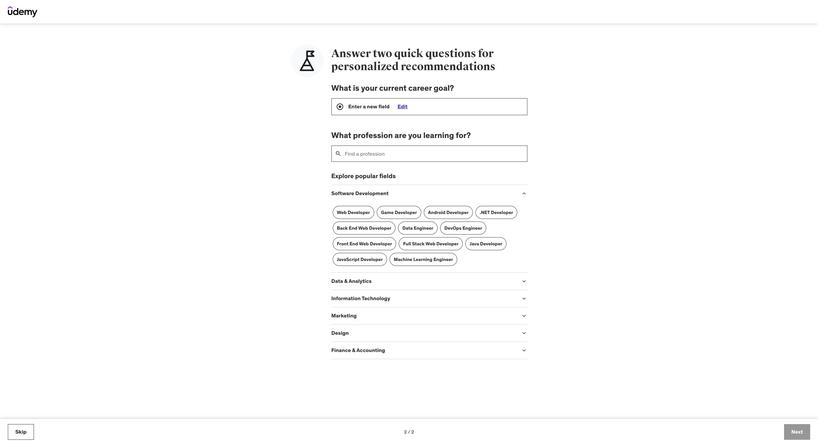 Task type: describe. For each thing, give the bounding box(es) containing it.
analytics
[[349, 278, 372, 285]]

android developer
[[428, 210, 469, 216]]

for
[[478, 47, 494, 60]]

your
[[361, 83, 377, 93]]

information
[[331, 295, 361, 302]]

learning
[[413, 257, 432, 263]]

game
[[381, 210, 394, 216]]

2 / 2
[[404, 429, 414, 435]]

what for what profession are you learning for?
[[331, 130, 351, 140]]

small image for finance & accounting
[[521, 348, 527, 354]]

skip link
[[8, 425, 34, 440]]

full
[[403, 241, 411, 247]]

machine
[[394, 257, 412, 263]]

accounting
[[356, 347, 385, 354]]

next button
[[784, 425, 810, 440]]

skip
[[15, 429, 27, 435]]

machine learning engineer button
[[390, 253, 457, 266]]

are
[[395, 130, 406, 140]]

& for analytics
[[344, 278, 348, 285]]

small image for design
[[521, 330, 527, 337]]

front
[[337, 241, 348, 247]]

data & analytics button
[[331, 278, 515, 285]]

recommendations
[[401, 60, 495, 73]]

devops engineer
[[444, 225, 482, 231]]

.net developer
[[480, 210, 513, 216]]

javascript
[[337, 257, 360, 263]]

what is your current career goal?
[[331, 83, 454, 93]]

machine learning engineer
[[394, 257, 453, 263]]

javascript developer
[[337, 257, 383, 263]]

/
[[408, 429, 410, 435]]

information technology button
[[331, 295, 515, 302]]

back
[[337, 225, 348, 231]]

developer for game developer
[[395, 210, 417, 216]]

what profession are you learning for?
[[331, 130, 471, 140]]

web developer button
[[333, 206, 374, 219]]

data & analytics
[[331, 278, 372, 285]]

android
[[428, 210, 445, 216]]

finance
[[331, 347, 351, 354]]

small image for marketing
[[521, 313, 527, 320]]

data for data & analytics
[[331, 278, 343, 285]]

web for back
[[358, 225, 368, 231]]

back end web developer
[[337, 225, 391, 231]]

end for back
[[349, 225, 357, 231]]

engineer for data engineer
[[414, 225, 433, 231]]

Find a profession text field
[[345, 146, 527, 162]]

software development
[[331, 190, 389, 197]]

.net
[[480, 210, 490, 216]]

developer for javascript developer
[[361, 257, 383, 263]]

edit
[[397, 103, 408, 110]]

engineer for devops engineer
[[462, 225, 482, 231]]

developer for java developer
[[480, 241, 502, 247]]

a
[[363, 103, 366, 110]]

you
[[408, 130, 422, 140]]

developer down back end web developer button
[[370, 241, 392, 247]]

finance & accounting button
[[331, 347, 515, 354]]

explore popular fields
[[331, 172, 396, 180]]

field
[[378, 103, 390, 110]]

engineer inside the machine learning engineer button
[[433, 257, 453, 263]]

web inside button
[[337, 210, 347, 216]]

java
[[470, 241, 479, 247]]

career
[[408, 83, 432, 93]]

edit button
[[397, 103, 408, 110]]

game developer
[[381, 210, 417, 216]]

full stack web developer button
[[399, 238, 463, 251]]



Task type: vqa. For each thing, say whether or not it's contained in the screenshot.
'UP' to the top
no



Task type: locate. For each thing, give the bounding box(es) containing it.
small image for data & analytics
[[521, 278, 527, 285]]

0 horizontal spatial engineer
[[414, 225, 433, 231]]

web for full
[[426, 241, 435, 247]]

end right back
[[349, 225, 357, 231]]

developer
[[348, 210, 370, 216], [395, 210, 417, 216], [446, 210, 469, 216], [491, 210, 513, 216], [369, 225, 391, 231], [370, 241, 392, 247], [436, 241, 459, 247], [480, 241, 502, 247], [361, 257, 383, 263]]

data engineer button
[[398, 222, 438, 235]]

design button
[[331, 330, 515, 337]]

java developer button
[[465, 238, 507, 251]]

1 vertical spatial small image
[[521, 296, 527, 302]]

data up full
[[402, 225, 413, 231]]

two
[[373, 47, 392, 60]]

web
[[337, 210, 347, 216], [358, 225, 368, 231], [359, 241, 369, 247], [426, 241, 435, 247]]

answer two quick questions for personalized recommendations
[[331, 47, 495, 73]]

2 small image from the top
[[521, 296, 527, 302]]

stack
[[412, 241, 425, 247]]

small image for software development
[[521, 191, 527, 197]]

2 left /
[[404, 429, 407, 435]]

web developer
[[337, 210, 370, 216]]

back end web developer button
[[333, 222, 396, 235]]

engineer inside data engineer button
[[414, 225, 433, 231]]

developer down front end web developer button
[[361, 257, 383, 263]]

0 horizontal spatial data
[[331, 278, 343, 285]]

what for what is your current career goal?
[[331, 83, 351, 93]]

design
[[331, 330, 349, 336]]

2
[[404, 429, 407, 435], [411, 429, 414, 435]]

small image
[[521, 278, 527, 285], [521, 313, 527, 320], [521, 330, 527, 337], [521, 348, 527, 354]]

data engineer
[[402, 225, 433, 231]]

next
[[791, 429, 803, 435]]

developer down devops
[[436, 241, 459, 247]]

& right "finance"
[[352, 347, 355, 354]]

small image for information technology
[[521, 296, 527, 302]]

& for accounting
[[352, 347, 355, 354]]

personalized
[[331, 60, 399, 73]]

developer up devops
[[446, 210, 469, 216]]

popular
[[355, 172, 378, 180]]

data inside data & analytics dropdown button
[[331, 278, 343, 285]]

0 vertical spatial &
[[344, 278, 348, 285]]

developer right game
[[395, 210, 417, 216]]

data
[[402, 225, 413, 231], [331, 278, 343, 285]]

3 small image from the top
[[521, 330, 527, 337]]

finance & accounting
[[331, 347, 385, 354]]

udemy image
[[8, 6, 38, 17]]

developer right java
[[480, 241, 502, 247]]

developer inside button
[[348, 210, 370, 216]]

what up submit search image
[[331, 130, 351, 140]]

1 horizontal spatial engineer
[[433, 257, 453, 263]]

new
[[367, 103, 377, 110]]

1 horizontal spatial &
[[352, 347, 355, 354]]

software development button
[[331, 190, 515, 197]]

java developer
[[470, 241, 502, 247]]

end right front
[[349, 241, 358, 247]]

full stack web developer
[[403, 241, 459, 247]]

1 small image from the top
[[521, 191, 527, 197]]

small image
[[521, 191, 527, 197], [521, 296, 527, 302]]

0 horizontal spatial 2
[[404, 429, 407, 435]]

developer down game
[[369, 225, 391, 231]]

developer for .net developer
[[491, 210, 513, 216]]

&
[[344, 278, 348, 285], [352, 347, 355, 354]]

profession
[[353, 130, 393, 140]]

2 2 from the left
[[411, 429, 414, 435]]

marketing button
[[331, 313, 515, 319]]

data inside data engineer button
[[402, 225, 413, 231]]

1 vertical spatial what
[[331, 130, 351, 140]]

2 right /
[[411, 429, 414, 435]]

4 small image from the top
[[521, 348, 527, 354]]

what
[[331, 83, 351, 93], [331, 130, 351, 140]]

front end web developer button
[[333, 238, 396, 251]]

android developer button
[[424, 206, 473, 219]]

enter
[[348, 103, 362, 110]]

2 small image from the top
[[521, 313, 527, 320]]

web up front end web developer
[[358, 225, 368, 231]]

fields
[[379, 172, 396, 180]]

developer up back end web developer
[[348, 210, 370, 216]]

1 horizontal spatial data
[[402, 225, 413, 231]]

engineer
[[414, 225, 433, 231], [462, 225, 482, 231], [433, 257, 453, 263]]

& left the analytics
[[344, 278, 348, 285]]

.net developer button
[[475, 206, 517, 219]]

web right stack in the bottom right of the page
[[426, 241, 435, 247]]

devops engineer button
[[440, 222, 486, 235]]

software
[[331, 190, 354, 197]]

engineer up java
[[462, 225, 482, 231]]

explore
[[331, 172, 354, 180]]

enter a new field
[[348, 103, 390, 110]]

web up back
[[337, 210, 347, 216]]

current
[[379, 83, 407, 93]]

for?
[[456, 130, 471, 140]]

is
[[353, 83, 359, 93]]

what left is
[[331, 83, 351, 93]]

submit search image
[[335, 150, 341, 157]]

0 vertical spatial small image
[[521, 191, 527, 197]]

engineer up stack in the bottom right of the page
[[414, 225, 433, 231]]

1 2 from the left
[[404, 429, 407, 435]]

questions
[[425, 47, 476, 60]]

1 vertical spatial end
[[349, 241, 358, 247]]

0 vertical spatial what
[[331, 83, 351, 93]]

end
[[349, 225, 357, 231], [349, 241, 358, 247]]

technology
[[362, 295, 390, 302]]

goal?
[[434, 83, 454, 93]]

end for front
[[349, 241, 358, 247]]

2 horizontal spatial engineer
[[462, 225, 482, 231]]

developer for android developer
[[446, 210, 469, 216]]

web for front
[[359, 241, 369, 247]]

2 what from the top
[[331, 130, 351, 140]]

engineer inside "devops engineer" button
[[462, 225, 482, 231]]

development
[[355, 190, 389, 197]]

1 what from the top
[[331, 83, 351, 93]]

information technology
[[331, 295, 390, 302]]

quick
[[394, 47, 423, 60]]

web down back end web developer button
[[359, 241, 369, 247]]

marketing
[[331, 313, 357, 319]]

learning
[[423, 130, 454, 140]]

developer right .net
[[491, 210, 513, 216]]

front end web developer
[[337, 241, 392, 247]]

data up information
[[331, 278, 343, 285]]

devops
[[444, 225, 461, 231]]

developer for web developer
[[348, 210, 370, 216]]

engineer down the full stack web developer button
[[433, 257, 453, 263]]

javascript developer button
[[333, 253, 387, 266]]

0 horizontal spatial &
[[344, 278, 348, 285]]

1 vertical spatial &
[[352, 347, 355, 354]]

0 vertical spatial end
[[349, 225, 357, 231]]

game developer button
[[377, 206, 421, 219]]

data for data engineer
[[402, 225, 413, 231]]

1 horizontal spatial 2
[[411, 429, 414, 435]]

answer
[[331, 47, 371, 60]]

0 vertical spatial data
[[402, 225, 413, 231]]

1 small image from the top
[[521, 278, 527, 285]]

1 vertical spatial data
[[331, 278, 343, 285]]



